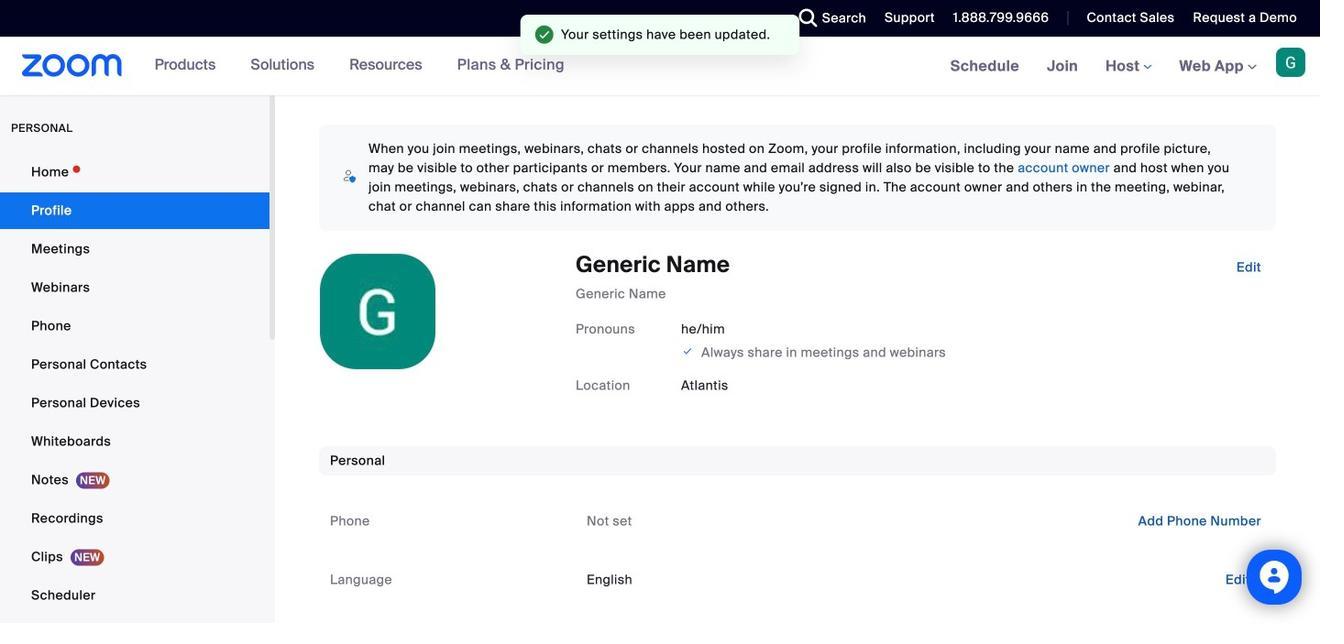 Task type: describe. For each thing, give the bounding box(es) containing it.
edit user photo image
[[363, 304, 392, 320]]

product information navigation
[[141, 37, 579, 95]]

user photo image
[[320, 254, 436, 370]]

success image
[[535, 26, 554, 44]]

zoom logo image
[[22, 54, 123, 77]]

profile picture image
[[1276, 48, 1306, 77]]

checked image
[[681, 342, 695, 361]]



Task type: vqa. For each thing, say whether or not it's contained in the screenshot.
$ within the $ 269 90 /year/user
no



Task type: locate. For each thing, give the bounding box(es) containing it.
meetings navigation
[[937, 37, 1320, 97]]

banner
[[0, 37, 1320, 97]]

personal menu menu
[[0, 154, 270, 624]]



